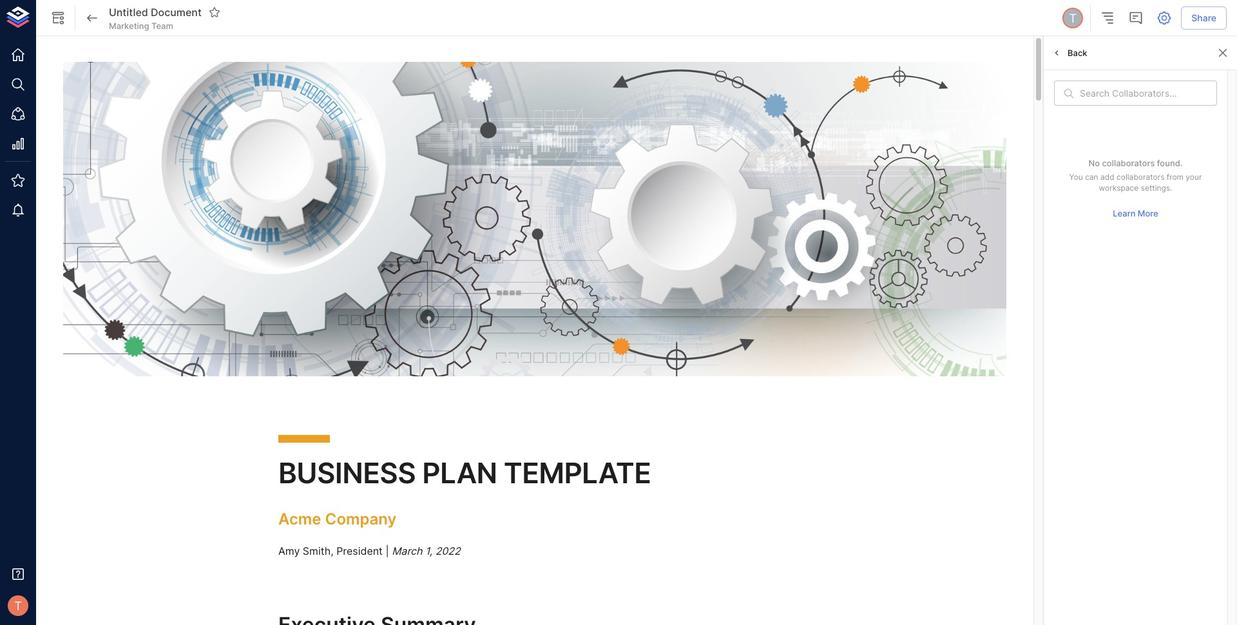 Task type: describe. For each thing, give the bounding box(es) containing it.
you
[[1070, 172, 1083, 182]]

1 vertical spatial t
[[14, 599, 22, 613]]

back button
[[1049, 43, 1091, 63]]

learn more button
[[1110, 204, 1162, 224]]

no collaborators found. you can add collaborators from your workspace settings.
[[1070, 158, 1202, 193]]

marketing
[[109, 21, 149, 31]]

untitled
[[109, 6, 148, 19]]

document
[[151, 6, 202, 19]]

plan
[[422, 456, 497, 490]]

back
[[1068, 47, 1088, 58]]

learn
[[1113, 208, 1136, 219]]

team
[[151, 21, 173, 31]]

acme company
[[278, 510, 397, 528]]

0 vertical spatial collaborators
[[1103, 158, 1155, 168]]

comments image
[[1129, 10, 1144, 26]]

workspace
[[1099, 183, 1139, 193]]

president
[[337, 545, 383, 558]]

settings image
[[1157, 10, 1173, 26]]

acme
[[278, 510, 321, 528]]

amy smith, president | march 1, 2022
[[278, 545, 461, 558]]

add
[[1101, 172, 1115, 182]]

smith,
[[303, 545, 334, 558]]

table of contents image
[[1100, 10, 1116, 26]]

settings.
[[1141, 183, 1173, 193]]

no
[[1089, 158, 1100, 168]]

from
[[1167, 172, 1184, 182]]

marketing team link
[[109, 20, 173, 32]]

Search Collaborators... text field
[[1080, 81, 1218, 106]]

template
[[504, 456, 651, 490]]

1 vertical spatial collaborators
[[1117, 172, 1165, 182]]



Task type: locate. For each thing, give the bounding box(es) containing it.
t button
[[1061, 6, 1086, 30], [4, 592, 32, 620]]

learn more
[[1113, 208, 1159, 219]]

business
[[278, 456, 416, 490]]

collaborators up add
[[1103, 158, 1155, 168]]

collaborators up settings.
[[1117, 172, 1165, 182]]

0 horizontal spatial t
[[14, 599, 22, 613]]

go back image
[[84, 10, 100, 26]]

your
[[1186, 172, 1202, 182]]

t
[[1070, 11, 1077, 25], [14, 599, 22, 613]]

0 vertical spatial t
[[1070, 11, 1077, 25]]

favorite image
[[209, 6, 220, 18]]

found.
[[1158, 158, 1183, 168]]

0 horizontal spatial t button
[[4, 592, 32, 620]]

1 horizontal spatial t button
[[1061, 6, 1086, 30]]

share button
[[1182, 6, 1227, 30]]

more
[[1138, 208, 1159, 219]]

amy
[[278, 545, 300, 558]]

|
[[386, 545, 389, 558]]

march
[[392, 545, 423, 558]]

1,
[[425, 545, 433, 558]]

business plan template
[[278, 456, 651, 490]]

untitled document
[[109, 6, 202, 19]]

1 vertical spatial t button
[[4, 592, 32, 620]]

marketing team
[[109, 21, 173, 31]]

0 vertical spatial t button
[[1061, 6, 1086, 30]]

company
[[325, 510, 397, 528]]

2022
[[436, 545, 461, 558]]

share
[[1192, 12, 1217, 23]]

1 horizontal spatial t
[[1070, 11, 1077, 25]]

show wiki image
[[50, 10, 66, 26]]

collaborators
[[1103, 158, 1155, 168], [1117, 172, 1165, 182]]

can
[[1086, 172, 1099, 182]]



Task type: vqa. For each thing, say whether or not it's contained in the screenshot.
Share
yes



